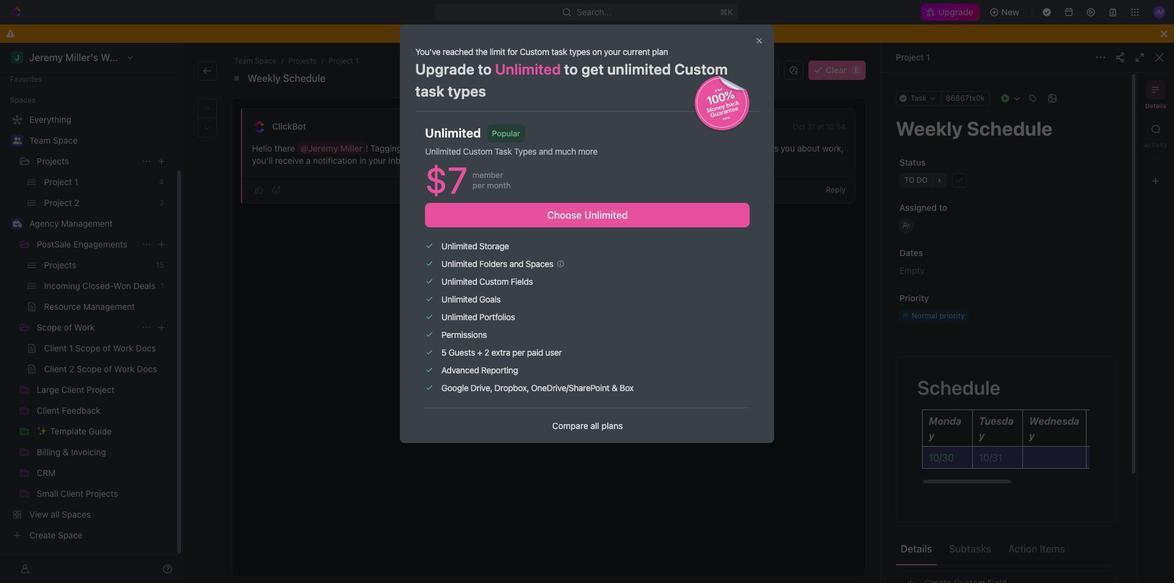 Task type: vqa. For each thing, say whether or not it's contained in the screenshot.
Dashboards link to the top
no



Task type: locate. For each thing, give the bounding box(es) containing it.
and right easy
[[539, 146, 553, 157]]

guests
[[449, 348, 475, 358]]

team up weekly
[[234, 56, 253, 65]]

to right is
[[557, 143, 565, 154]]

upgrade link
[[922, 4, 980, 21]]

on
[[593, 46, 602, 57], [614, 143, 624, 154]]

0 horizontal spatial schedule
[[283, 73, 326, 84]]

Edit task name text field
[[896, 117, 1116, 140]]

1 vertical spatial projects
[[37, 156, 69, 166]]

upgrade left the new button at the right of the page
[[939, 7, 974, 17]]

1 horizontal spatial spaces
[[526, 259, 554, 269]]

details left subtasks on the bottom right of the page
[[901, 544, 932, 555]]

custom inside the to get unlimited custom task types
[[675, 60, 728, 77]]

86867tx0k
[[946, 94, 985, 103]]

google drive, dropbox, onedrive/sharepoint & box
[[442, 383, 634, 393]]

0 vertical spatial upgrade
[[939, 7, 974, 17]]

there
[[275, 143, 295, 154]]

0 horizontal spatial and
[[510, 259, 524, 269]]

advanced
[[442, 365, 479, 376]]

y inside tuesda y
[[979, 431, 985, 442]]

schedule
[[283, 73, 326, 84], [918, 376, 1001, 399]]

0 vertical spatial projects link
[[286, 55, 319, 67]]

projects link up weekly schedule link
[[286, 55, 319, 67]]

unlimited up 'so'
[[425, 126, 481, 140]]

0 vertical spatial schedule
[[283, 73, 326, 84]]

task
[[552, 46, 567, 57]]

y down monda
[[929, 431, 935, 442]]

a
[[306, 155, 311, 166]]

action items
[[1009, 544, 1065, 555]]

10:54
[[826, 122, 846, 132]]

1 horizontal spatial team space link
[[232, 55, 279, 67]]

unlimited for unlimited portfolios
[[442, 312, 477, 323]]

in
[[360, 155, 366, 166]]

to down types
[[565, 60, 578, 77]]

unlimited left "storage"
[[442, 241, 477, 252]]

oct
[[793, 122, 806, 132]]

schedule up monda
[[918, 376, 1001, 399]]

team right 'user group' image
[[29, 135, 51, 146]]

business time image
[[13, 220, 22, 228]]

projects link down team space
[[37, 152, 137, 171]]

space up weekly
[[255, 56, 276, 65]]

0 horizontal spatial upgrade
[[416, 60, 475, 77]]

get
[[582, 60, 604, 77]]

your right in
[[369, 155, 386, 166]]

unlimited portfolios
[[442, 312, 515, 323]]

0 horizontal spatial team
[[29, 135, 51, 146]]

space for team space / projects / project 1
[[255, 56, 276, 65]]

to down the at top
[[478, 60, 492, 77]]

details inside task sidebar navigation tab list
[[1146, 102, 1167, 110]]

see
[[486, 143, 500, 154]]

you right do
[[471, 28, 486, 39]]

on right types
[[593, 46, 602, 57]]

weekly
[[248, 73, 281, 84]]

unlimited up unlimited goals
[[442, 277, 477, 287]]

per down 'member'
[[473, 181, 485, 190]]

0 horizontal spatial space
[[53, 135, 78, 146]]

want
[[488, 28, 508, 39]]

on left clickup.
[[614, 143, 624, 154]]

y inside wednesda y
[[1030, 431, 1035, 442]]

team
[[234, 56, 253, 65], [29, 135, 51, 146]]

portfolios
[[480, 312, 515, 323]]

3 y from the left
[[1030, 431, 1035, 442]]

1 horizontal spatial schedule
[[918, 376, 1001, 399]]

tree
[[5, 110, 171, 546]]

custom
[[520, 46, 549, 57], [675, 60, 728, 77], [463, 146, 493, 157], [480, 277, 509, 287]]

projects inside sidebar navigation
[[37, 156, 69, 166]]

0 horizontal spatial /
[[281, 56, 284, 65]]

unlimited inside button
[[585, 210, 628, 221]]

projects link
[[286, 55, 319, 67], [37, 152, 137, 171]]

details up activity
[[1146, 102, 1167, 110]]

and up the fields
[[510, 259, 524, 269]]

1 horizontal spatial per
[[513, 348, 525, 358]]

0 horizontal spatial per
[[473, 181, 485, 190]]

your inside ! tagging you here so you can see how easy it is to collaborate on clickup. whenever anyone @mentions you about work, you'll receive a notification in your inbox.
[[369, 155, 386, 166]]

project
[[896, 52, 924, 62], [329, 56, 353, 65]]

unlimited
[[495, 60, 561, 77], [425, 126, 481, 140], [425, 146, 461, 157], [585, 210, 628, 221], [442, 241, 477, 252], [442, 259, 477, 269], [442, 277, 477, 287], [442, 294, 477, 305], [442, 312, 477, 323]]

10/30
[[929, 453, 954, 464]]

1 vertical spatial team space link
[[29, 131, 169, 150]]

custom down this
[[675, 60, 728, 77]]

@mentions
[[735, 143, 779, 154]]

per inside 'member per month'
[[473, 181, 485, 190]]

2
[[485, 348, 489, 358]]

spaces inside sidebar navigation
[[10, 95, 36, 105]]

choose
[[547, 210, 582, 221]]

upgrade for upgrade to unlimited
[[416, 60, 475, 77]]

y inside monda y
[[929, 431, 935, 442]]

y
[[929, 431, 935, 442], [979, 431, 985, 442], [1030, 431, 1035, 442]]

tree containing team space
[[5, 110, 171, 546]]

at
[[818, 122, 824, 132]]

1
[[927, 52, 930, 62], [355, 56, 359, 65]]

1 vertical spatial upgrade
[[416, 60, 475, 77]]

user group image
[[13, 137, 22, 144]]

unlimited for unlimited storage
[[442, 241, 477, 252]]

upgrade down reached
[[416, 60, 475, 77]]

on inside ! tagging you here so you can see how easy it is to collaborate on clickup. whenever anyone @mentions you about work, you'll receive a notification in your inbox.
[[614, 143, 624, 154]]

to right 'want'
[[510, 28, 518, 39]]

2 horizontal spatial y
[[1030, 431, 1035, 442]]

anyone
[[704, 143, 732, 154]]

how
[[502, 143, 518, 154]]

1 horizontal spatial /
[[322, 56, 324, 65]]

postsale
[[37, 239, 71, 250]]

favorites
[[10, 75, 42, 84]]

search...
[[577, 7, 612, 17]]

unlimited down unlimited storage
[[442, 259, 477, 269]]

/
[[281, 56, 284, 65], [322, 56, 324, 65]]

0 horizontal spatial projects
[[37, 156, 69, 166]]

your down notifications?
[[604, 46, 621, 57]]

spaces down favorites button
[[10, 95, 36, 105]]

team inside tree
[[29, 135, 51, 146]]

wednesda y
[[1030, 416, 1080, 442]]

details
[[1146, 102, 1167, 110], [901, 544, 932, 555]]

schedule down team space / projects / project 1
[[283, 73, 326, 84]]

1 vertical spatial details
[[901, 544, 932, 555]]

y down tuesda
[[979, 431, 985, 442]]

0 horizontal spatial y
[[929, 431, 935, 442]]

postsale engagements link
[[37, 235, 137, 254]]

unlimited up permissions
[[442, 312, 477, 323]]

5
[[442, 348, 447, 358]]

per
[[473, 181, 485, 190], [513, 348, 525, 358]]

to get unlimited custom task types
[[416, 60, 728, 99]]

0 vertical spatial on
[[593, 46, 602, 57]]

1 vertical spatial projects link
[[37, 152, 137, 171]]

spaces up the fields
[[526, 259, 554, 269]]

notification
[[313, 155, 357, 166]]

1 horizontal spatial your
[[604, 46, 621, 57]]

0 horizontal spatial your
[[369, 155, 386, 166]]

unlimited up "unlimited portfolios"
[[442, 294, 477, 305]]

0 horizontal spatial details
[[901, 544, 932, 555]]

y down wednesda
[[1030, 431, 1035, 442]]

1 horizontal spatial projects link
[[286, 55, 319, 67]]

per left paid at the left bottom
[[513, 348, 525, 358]]

1 y from the left
[[929, 431, 935, 442]]

advanced reporting
[[442, 365, 518, 376]]

google drive,
[[442, 383, 493, 393]]

project 1 link down upgrade link
[[896, 52, 930, 62]]

1 vertical spatial on
[[614, 143, 624, 154]]

member
[[473, 170, 503, 180]]

here
[[421, 143, 439, 154]]

+
[[477, 348, 482, 358]]

2 y from the left
[[979, 431, 985, 442]]

y for wednesda y
[[1030, 431, 1035, 442]]

1 horizontal spatial team
[[234, 56, 253, 65]]

unlimited folders and spaces
[[442, 259, 554, 269]]

engagements
[[73, 239, 127, 250]]

space inside tree
[[53, 135, 78, 146]]

paid
[[527, 348, 543, 358]]

new
[[1002, 7, 1020, 17]]

you right 'so'
[[453, 143, 467, 154]]

1 vertical spatial space
[[53, 135, 78, 146]]

1 horizontal spatial on
[[614, 143, 624, 154]]

scope
[[37, 322, 62, 333]]

1 horizontal spatial space
[[255, 56, 276, 65]]

agency management link
[[29, 214, 169, 234]]

custom down enable
[[520, 46, 549, 57]]

0 horizontal spatial projects link
[[37, 152, 137, 171]]

project 1 link up weekly schedule link
[[326, 55, 361, 67]]

unlimited left can
[[425, 146, 461, 157]]

fields
[[511, 277, 533, 287]]

0 vertical spatial team
[[234, 56, 253, 65]]

0 vertical spatial space
[[255, 56, 276, 65]]

unlimited right choose
[[585, 210, 628, 221]]

browser
[[550, 28, 582, 39]]

space
[[255, 56, 276, 65], [53, 135, 78, 146]]

and
[[539, 146, 553, 157], [510, 259, 524, 269]]

0 vertical spatial team space link
[[232, 55, 279, 67]]

storage
[[480, 241, 509, 252]]

space right 'user group' image
[[53, 135, 78, 146]]

so
[[441, 143, 450, 154]]

1 horizontal spatial projects
[[288, 56, 317, 65]]

action items button
[[1004, 538, 1070, 560]]

0 horizontal spatial project 1 link
[[326, 55, 361, 67]]

0 vertical spatial and
[[539, 146, 553, 157]]

0 horizontal spatial team space link
[[29, 131, 169, 150]]

0 vertical spatial projects
[[288, 56, 317, 65]]

31
[[808, 122, 816, 132]]

0 vertical spatial per
[[473, 181, 485, 190]]

spaces
[[10, 95, 36, 105], [526, 259, 554, 269]]

1 vertical spatial team
[[29, 135, 51, 146]]

much
[[555, 146, 576, 157]]

projects down team space
[[37, 156, 69, 166]]

team space link
[[232, 55, 279, 67], [29, 131, 169, 150]]

1 vertical spatial your
[[369, 155, 386, 166]]

upgrade
[[939, 7, 974, 17], [416, 60, 475, 77]]

work
[[74, 322, 95, 333]]

unlimited storage
[[442, 241, 509, 252]]

1 horizontal spatial y
[[979, 431, 985, 442]]

plans
[[602, 421, 623, 431]]

0 vertical spatial spaces
[[10, 95, 36, 105]]

0 horizontal spatial project
[[329, 56, 353, 65]]

1 horizontal spatial details
[[1146, 102, 1167, 110]]

custom left task
[[463, 146, 493, 157]]

0 horizontal spatial on
[[593, 46, 602, 57]]

0 vertical spatial details
[[1146, 102, 1167, 110]]

sidebar navigation
[[0, 43, 183, 584]]

activity
[[1144, 141, 1168, 149]]

to right assigned
[[939, 202, 948, 213]]

1 horizontal spatial upgrade
[[939, 7, 974, 17]]

to inside ! tagging you here so you can see how easy it is to collaborate on clickup. whenever anyone @mentions you about work, you'll receive a notification in your inbox.
[[557, 143, 565, 154]]

0 horizontal spatial spaces
[[10, 95, 36, 105]]

projects up weekly schedule link
[[288, 56, 317, 65]]



Task type: describe. For each thing, give the bounding box(es) containing it.
to inside the to get unlimited custom task types
[[565, 60, 578, 77]]

1 vertical spatial per
[[513, 348, 525, 358]]

unlimited goals
[[442, 294, 501, 305]]

can
[[469, 143, 483, 154]]

unlimited for unlimited custom fields
[[442, 277, 477, 287]]

details inside button
[[901, 544, 932, 555]]

weekly schedule
[[248, 73, 326, 84]]

priority
[[900, 293, 929, 303]]

month
[[487, 181, 511, 190]]

dates
[[900, 248, 923, 258]]

space for team space
[[53, 135, 78, 146]]

you've
[[416, 46, 441, 57]]

you up inbox.
[[404, 143, 419, 154]]

86867tx0k button
[[941, 91, 990, 106]]

tree inside sidebar navigation
[[5, 110, 171, 546]]

items
[[1040, 544, 1065, 555]]

easy
[[521, 143, 539, 154]]

team for team space
[[29, 135, 51, 146]]

unlimited for unlimited
[[425, 126, 481, 140]]

tagging
[[371, 143, 402, 154]]

task types
[[416, 82, 486, 99]]

team space
[[29, 135, 78, 146]]

user
[[546, 348, 562, 358]]

unlimited custom fields
[[442, 277, 533, 287]]

tuesda
[[979, 416, 1014, 427]]

reporting
[[481, 365, 518, 376]]

unlimited for unlimited goals
[[442, 294, 477, 305]]

hello
[[252, 143, 272, 154]]

compare all plans button
[[552, 421, 623, 431]]

oct 31 at 10:54
[[793, 122, 846, 132]]

team for team space / projects / project 1
[[234, 56, 253, 65]]

unlimited for unlimited custom task types and much more
[[425, 146, 461, 157]]

notifications?
[[585, 28, 639, 39]]

1 / from the left
[[281, 56, 284, 65]]

about
[[798, 143, 820, 154]]

unlimited for unlimited folders and spaces
[[442, 259, 477, 269]]

popular
[[492, 128, 520, 138]]

1 horizontal spatial and
[[539, 146, 553, 157]]

task sidebar navigation tab list
[[1143, 80, 1170, 191]]

reply button
[[821, 183, 851, 198]]

types
[[570, 46, 590, 57]]

hide
[[681, 28, 700, 39]]

1 vertical spatial schedule
[[918, 376, 1001, 399]]

whenever
[[662, 143, 702, 154]]

assigned
[[900, 202, 937, 213]]

2 / from the left
[[322, 56, 324, 65]]

onedrive/sharepoint
[[531, 383, 610, 393]]

current plan
[[623, 46, 668, 57]]

for
[[508, 46, 518, 57]]

of
[[64, 322, 72, 333]]

y for tuesda y
[[979, 431, 985, 442]]

all
[[591, 421, 600, 431]]

clickbot button
[[272, 121, 307, 132]]

collaborate
[[567, 143, 612, 154]]

receive
[[275, 155, 304, 166]]

1 vertical spatial spaces
[[526, 259, 554, 269]]

it
[[541, 143, 546, 154]]

project 1
[[896, 52, 930, 62]]

you left the about
[[781, 143, 795, 154]]

y for monda y
[[929, 431, 935, 442]]

monda y
[[929, 416, 962, 442]]

reached
[[443, 46, 474, 57]]

projects link inside tree
[[37, 152, 137, 171]]

this
[[702, 28, 717, 39]]

hello there
[[252, 143, 297, 154]]

5 guests + 2 extra per paid user
[[442, 348, 562, 358]]

assigned to
[[900, 202, 948, 213]]

do
[[458, 28, 469, 39]]

⌘k
[[720, 7, 734, 17]]

postsale engagements
[[37, 239, 127, 250]]

new button
[[985, 2, 1027, 22]]

more
[[578, 146, 598, 157]]

0 horizontal spatial 1
[[355, 56, 359, 65]]

compare all plans
[[552, 421, 623, 431]]

e
[[855, 65, 859, 75]]

details button
[[896, 538, 937, 560]]

unlimited down you've reached the limit for custom task types on your current plan
[[495, 60, 561, 77]]

you'll
[[252, 155, 273, 166]]

custom down folders
[[480, 277, 509, 287]]

choose unlimited button
[[425, 203, 750, 228]]

team space / projects / project 1
[[234, 56, 359, 65]]

subtasks
[[950, 544, 992, 555]]

enable
[[520, 28, 547, 39]]

folders
[[480, 259, 507, 269]]

0 vertical spatial your
[[604, 46, 621, 57]]

unlimited custom task types and much more
[[425, 146, 598, 157]]

unlimited
[[608, 60, 671, 77]]

1 horizontal spatial project 1 link
[[896, 52, 930, 62]]

1 vertical spatial and
[[510, 259, 524, 269]]

1 horizontal spatial project
[[896, 52, 924, 62]]

upgrade to unlimited
[[416, 60, 561, 77]]

1 horizontal spatial 1
[[927, 52, 930, 62]]

you've reached the limit for custom task types on your current plan
[[416, 46, 668, 57]]

is
[[549, 143, 555, 154]]

task
[[495, 146, 512, 157]]

action
[[1009, 544, 1038, 555]]

clear
[[826, 65, 847, 75]]

agency
[[29, 218, 59, 229]]

upgrade for upgrade
[[939, 7, 974, 17]]

compare
[[552, 421, 588, 431]]

wednesda
[[1030, 416, 1080, 427]]



